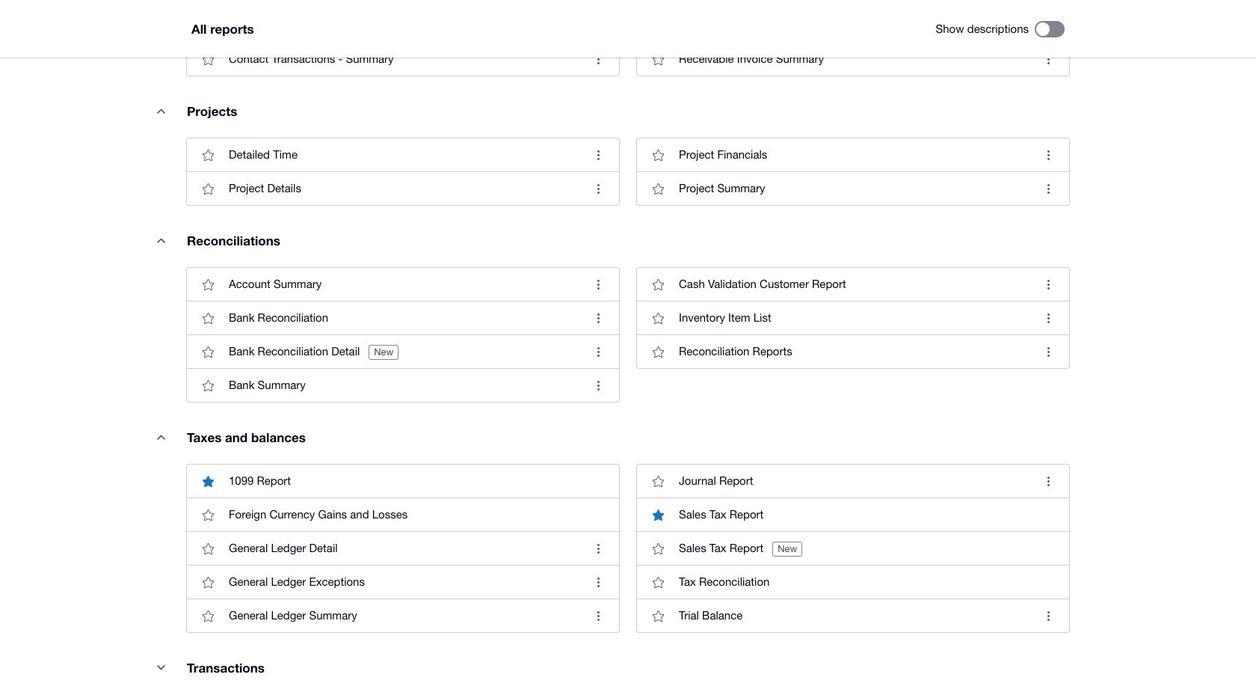 Task type: describe. For each thing, give the bounding box(es) containing it.
2 more options image from the top
[[584, 140, 613, 170]]

2 vertical spatial more options image
[[584, 534, 613, 564]]

1 vertical spatial more options image
[[584, 174, 613, 204]]

0 vertical spatial more options image
[[1034, 44, 1064, 74]]

4 more options image from the top
[[584, 303, 613, 333]]

expand report group image
[[146, 422, 176, 452]]

6 more options image from the top
[[584, 370, 613, 400]]

expand report group image for 3rd more options image
[[146, 225, 176, 255]]



Task type: locate. For each thing, give the bounding box(es) containing it.
expand report group image
[[146, 96, 176, 126], [146, 225, 176, 255]]

collapse report group image
[[146, 653, 176, 682]]

favorite image
[[193, 140, 223, 170], [193, 174, 223, 204], [193, 269, 223, 299], [643, 269, 673, 299], [643, 303, 673, 333], [643, 337, 673, 367], [643, 466, 673, 496], [193, 567, 223, 597], [193, 601, 223, 631], [643, 601, 673, 631]]

expand report group image for 2nd more options image from the top of the page
[[146, 96, 176, 126]]

3 more options image from the top
[[584, 269, 613, 299]]

1 more options image from the top
[[584, 44, 613, 74]]

5 more options image from the top
[[584, 337, 613, 367]]

1 expand report group image from the top
[[146, 96, 176, 126]]

1 vertical spatial expand report group image
[[146, 225, 176, 255]]

7 more options image from the top
[[584, 567, 613, 597]]

remove favorite image
[[643, 500, 673, 530]]

favorite image
[[193, 44, 223, 74], [643, 44, 673, 74], [643, 140, 673, 170], [643, 174, 673, 204], [193, 303, 223, 333], [193, 337, 223, 367], [193, 370, 223, 400], [193, 500, 223, 530], [193, 534, 223, 564], [643, 534, 673, 564], [643, 567, 673, 597]]

0 vertical spatial expand report group image
[[146, 96, 176, 126]]

2 expand report group image from the top
[[146, 225, 176, 255]]

more options image
[[584, 44, 613, 74], [584, 140, 613, 170], [584, 269, 613, 299], [584, 303, 613, 333], [584, 337, 613, 367], [584, 370, 613, 400], [584, 567, 613, 597], [584, 601, 613, 631]]

remove favorite image
[[193, 466, 223, 496]]

more options image
[[1034, 44, 1064, 74], [584, 174, 613, 204], [584, 534, 613, 564]]

8 more options image from the top
[[584, 601, 613, 631]]



Task type: vqa. For each thing, say whether or not it's contained in the screenshot.
3rd More Options image from the bottom of the page
yes



